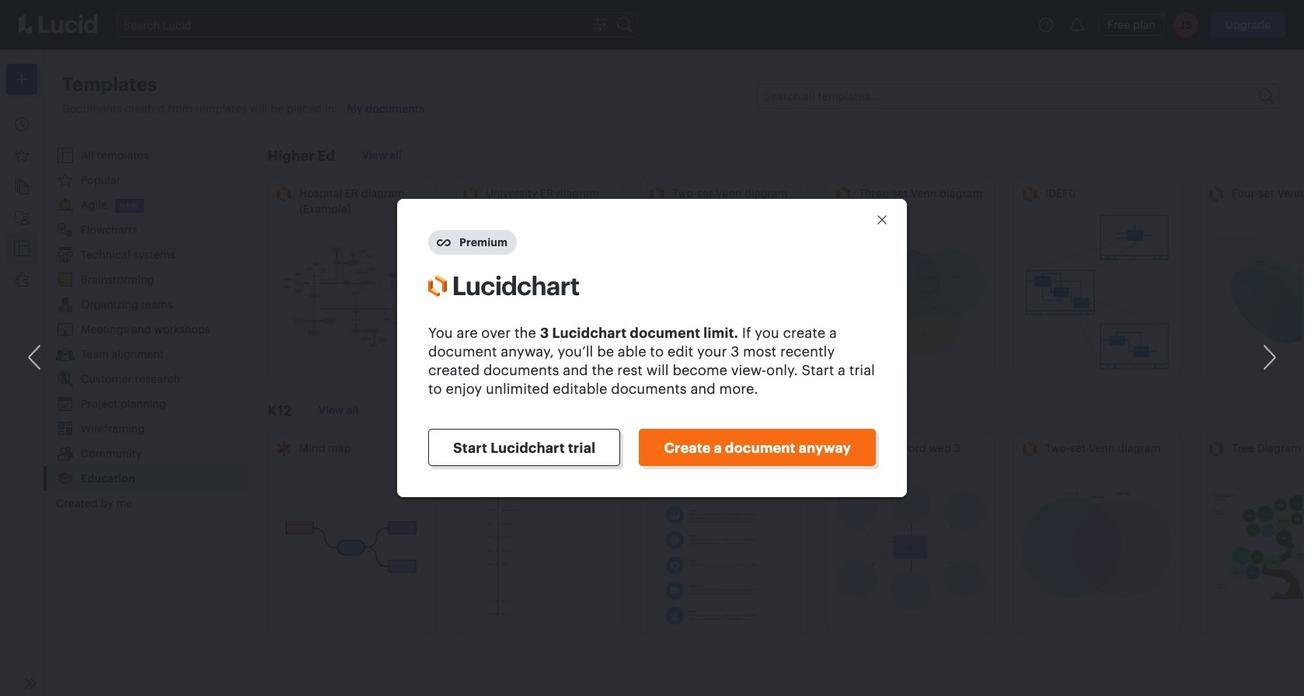 Task type: describe. For each thing, give the bounding box(es) containing it.
Search Lucid text field
[[117, 13, 588, 37]]

mind map template preview image
[[274, 467, 428, 627]]

university er diagram template preview image
[[461, 212, 615, 372]]

1 vertical spatial two-set venn diagram template preview image
[[1021, 467, 1175, 627]]

three-set venn diagram template preview image
[[834, 212, 988, 372]]

tree diagram template preview image
[[1207, 467, 1305, 627]]

0 horizontal spatial two-set venn diagram template preview image
[[648, 212, 802, 372]]

Search all templates... text field
[[758, 85, 1258, 108]]



Task type: vqa. For each thing, say whether or not it's contained in the screenshot.
University ER diagram template preview image
yes



Task type: locate. For each thing, give the bounding box(es) containing it.
1 horizontal spatial two-set venn diagram template preview image
[[1021, 467, 1175, 627]]

hospital er diagram (example) template preview image
[[274, 223, 428, 372]]

two-set venn diagram template preview image
[[648, 212, 802, 372], [1021, 467, 1175, 627]]

tab list
[[44, 143, 249, 516]]

short summary infographic template preview image
[[648, 478, 802, 627]]

idef0 template preview image
[[1021, 212, 1175, 372]]

vertical timeline template preview image
[[461, 467, 615, 627]]

cluster/word web 3 template preview image
[[834, 467, 988, 627]]

0 vertical spatial two-set venn diagram template preview image
[[648, 212, 802, 372]]

four-set venn diagram template preview image
[[1207, 212, 1305, 372]]



